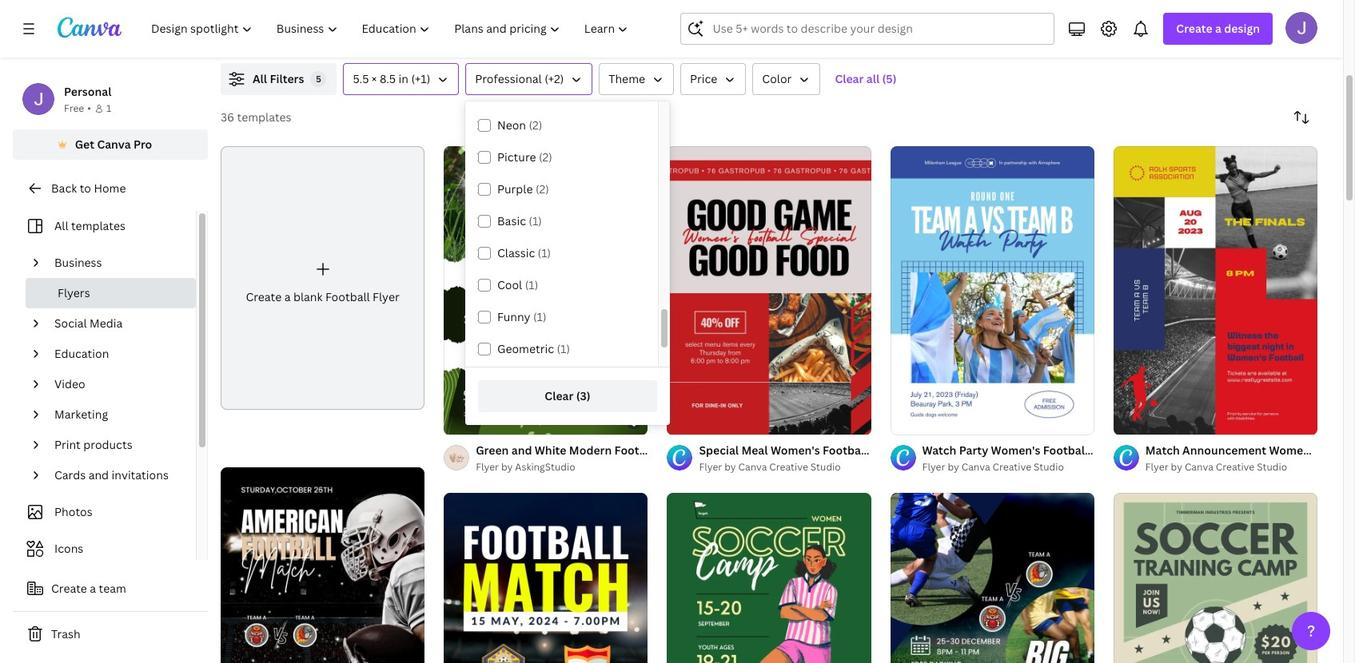 Task type: describe. For each thing, give the bounding box(es) containing it.
green and white modern football game day flyer flyer by askingstudio
[[476, 443, 748, 474]]

green yellow simple women soccer camp flyer image
[[667, 494, 872, 664]]

5.5 × 8.5 in (+1)
[[353, 71, 431, 86]]

in
[[399, 71, 409, 86]]

(5)
[[883, 71, 897, 86]]

green
[[476, 443, 509, 458]]

geometric
[[498, 342, 554, 357]]

flyer by canva creative studio for green and cream soccer training camp flyer image's flyer by canva creative studio link
[[1146, 461, 1288, 474]]

clear all (5)
[[835, 71, 897, 86]]

geometric (1)
[[498, 342, 570, 357]]

and for green
[[512, 443, 532, 458]]

creative for flyer by canva creative studio link associated with dark blue modern big match soccer flyer image
[[993, 461, 1032, 474]]

all templates link
[[22, 211, 186, 242]]

football flyers templates image
[[977, 0, 1318, 44]]

black modern american football match sport flyer image
[[221, 468, 425, 664]]

modern
[[569, 443, 612, 458]]

purple (2)
[[498, 182, 549, 197]]

Sort by button
[[1286, 102, 1318, 134]]

create a design button
[[1164, 13, 1273, 45]]

price
[[690, 71, 718, 86]]

education link
[[48, 339, 186, 370]]

5.5
[[353, 71, 369, 86]]

pro
[[134, 137, 152, 152]]

•
[[87, 102, 91, 115]]

canva inside button
[[97, 137, 131, 152]]

print products
[[54, 438, 132, 453]]

white
[[535, 443, 567, 458]]

canva for the special meal women's football flyer in red black grey grid color blocks style image
[[739, 461, 767, 474]]

basic
[[498, 214, 526, 229]]

color
[[763, 71, 792, 86]]

(2) for purple (2)
[[536, 182, 549, 197]]

creative for green and cream soccer training camp flyer image's flyer by canva creative studio link
[[1216, 461, 1255, 474]]

36 templates
[[221, 110, 292, 125]]

flyer by canva creative studio link for dark blue modern big match soccer flyer image
[[923, 460, 1095, 476]]

flyer by askingstudio link
[[476, 460, 648, 476]]

clear for clear all (5)
[[835, 71, 864, 86]]

back
[[51, 181, 77, 196]]

professional (+2) button
[[466, 63, 593, 95]]

studio for green and cream soccer training camp flyer image
[[1258, 461, 1288, 474]]

cool (1)
[[498, 278, 539, 293]]

create for create a blank football flyer
[[246, 290, 282, 305]]

invitations
[[112, 468, 169, 483]]

price button
[[681, 63, 747, 95]]

5 filter options selected element
[[311, 71, 327, 87]]

trash
[[51, 627, 80, 642]]

business link
[[48, 248, 186, 278]]

create a blank football flyer link
[[221, 146, 425, 411]]

classic (1)
[[498, 246, 551, 261]]

a for blank
[[285, 290, 291, 305]]

video
[[54, 377, 85, 392]]

canva for watch party women's football flyer in light blue dark blue white grid color blocks style image
[[962, 461, 991, 474]]

print products link
[[48, 430, 186, 461]]

products
[[83, 438, 132, 453]]

marketing link
[[48, 400, 186, 430]]

creative for green yellow simple women soccer camp flyer image flyer by canva creative studio link
[[770, 461, 809, 474]]

marketing
[[54, 407, 108, 422]]

dark blue modern big match soccer flyer image
[[891, 494, 1095, 664]]

create a blank football flyer element
[[221, 146, 425, 411]]

free
[[64, 102, 84, 115]]

back to home
[[51, 181, 126, 196]]

trash link
[[13, 619, 208, 651]]

home
[[94, 181, 126, 196]]

all for all templates
[[54, 218, 68, 234]]

cards
[[54, 468, 86, 483]]

templates for all templates
[[71, 218, 126, 234]]

photos
[[54, 505, 93, 520]]

get canva pro
[[75, 137, 152, 152]]

media
[[90, 316, 123, 331]]

cards and invitations
[[54, 468, 169, 483]]

×
[[372, 71, 377, 86]]

design
[[1225, 21, 1261, 36]]

(3)
[[576, 389, 591, 404]]

all templates
[[54, 218, 126, 234]]

clear (3)
[[545, 389, 591, 404]]

create a team
[[51, 582, 126, 597]]

clear all (5) button
[[827, 63, 905, 95]]

theme button
[[599, 63, 674, 95]]

flyer by canva creative studio link for green and cream soccer training camp flyer image
[[1146, 460, 1318, 476]]

neon
[[498, 118, 526, 133]]

funny (1)
[[498, 310, 547, 325]]

picture (2)
[[498, 150, 553, 165]]

green and white modern football game day flyer image
[[444, 147, 648, 435]]

(1) for geometric (1)
[[557, 342, 570, 357]]

by inside green and white modern football game day flyer flyer by askingstudio
[[502, 461, 513, 474]]

8.5
[[380, 71, 396, 86]]

photos link
[[22, 498, 186, 528]]

clear for clear (3)
[[545, 389, 574, 404]]

social
[[54, 316, 87, 331]]

neon (2)
[[498, 118, 543, 133]]

$
[[632, 417, 637, 429]]

Search search field
[[713, 14, 1045, 44]]

education
[[54, 346, 109, 362]]



Task type: vqa. For each thing, say whether or not it's contained in the screenshot.
the left Flyer by Canva Creative Studio
yes



Task type: locate. For each thing, give the bounding box(es) containing it.
0 horizontal spatial create
[[51, 582, 87, 597]]

(1) right funny
[[534, 310, 547, 325]]

and right cards
[[88, 468, 109, 483]]

back to home link
[[13, 173, 208, 205]]

and inside green and white modern football game day flyer flyer by askingstudio
[[512, 443, 532, 458]]

and for cards
[[88, 468, 109, 483]]

picture
[[498, 150, 536, 165]]

print
[[54, 438, 81, 453]]

cards and invitations link
[[48, 461, 186, 491]]

all down back
[[54, 218, 68, 234]]

basic (1)
[[498, 214, 542, 229]]

create down icons at the left
[[51, 582, 87, 597]]

flyers
[[58, 286, 90, 301]]

2 vertical spatial a
[[90, 582, 96, 597]]

all left the filters
[[253, 71, 267, 86]]

creative
[[770, 461, 809, 474], [993, 461, 1032, 474], [1216, 461, 1255, 474]]

1 horizontal spatial studio
[[1034, 461, 1065, 474]]

green and cream soccer training camp flyer image
[[1114, 494, 1318, 664]]

1 horizontal spatial flyer by canva creative studio
[[923, 461, 1065, 474]]

icons link
[[22, 534, 186, 565]]

1 flyer by canva creative studio link from the left
[[699, 460, 872, 476]]

professional (+2)
[[475, 71, 564, 86]]

football
[[326, 290, 370, 305], [615, 443, 660, 458]]

all for all filters
[[253, 71, 267, 86]]

2 studio from the left
[[1034, 461, 1065, 474]]

by for green yellow simple women soccer camp flyer image
[[725, 461, 736, 474]]

clear left (3)
[[545, 389, 574, 404]]

by for dark blue modern big match soccer flyer image
[[948, 461, 960, 474]]

studio for dark blue modern big match soccer flyer image
[[1034, 461, 1065, 474]]

(1) right cool
[[525, 278, 539, 293]]

5
[[316, 73, 321, 85]]

0 vertical spatial all
[[253, 71, 267, 86]]

a inside 'dropdown button'
[[1216, 21, 1222, 36]]

social media link
[[48, 309, 186, 339]]

get
[[75, 137, 94, 152]]

0 vertical spatial (2)
[[529, 118, 543, 133]]

0 horizontal spatial flyer by canva creative studio
[[699, 461, 841, 474]]

(1) for funny (1)
[[534, 310, 547, 325]]

1 by from the left
[[502, 461, 513, 474]]

get canva pro button
[[13, 130, 208, 160]]

funny
[[498, 310, 531, 325]]

team
[[99, 582, 126, 597]]

(2) right neon
[[529, 118, 543, 133]]

1 horizontal spatial a
[[285, 290, 291, 305]]

3 flyer by canva creative studio from the left
[[1146, 461, 1288, 474]]

all
[[867, 71, 880, 86]]

1 horizontal spatial football
[[615, 443, 660, 458]]

1 vertical spatial (2)
[[539, 150, 553, 165]]

video link
[[48, 370, 186, 400]]

clear
[[835, 71, 864, 86], [545, 389, 574, 404]]

0 horizontal spatial templates
[[71, 218, 126, 234]]

business
[[54, 255, 102, 270]]

studio for green yellow simple women soccer camp flyer image
[[811, 461, 841, 474]]

2 vertical spatial create
[[51, 582, 87, 597]]

2 flyer by canva creative studio from the left
[[923, 461, 1065, 474]]

a left design
[[1216, 21, 1222, 36]]

color button
[[753, 63, 821, 95]]

templates
[[237, 110, 292, 125], [71, 218, 126, 234]]

3 flyer by canva creative studio link from the left
[[1146, 460, 1318, 476]]

(1) right basic
[[529, 214, 542, 229]]

(1) for basic (1)
[[529, 214, 542, 229]]

(1) right classic at the left of the page
[[538, 246, 551, 261]]

1 creative from the left
[[770, 461, 809, 474]]

create a design
[[1177, 21, 1261, 36]]

all filters
[[253, 71, 304, 86]]

2 vertical spatial (2)
[[536, 182, 549, 197]]

0 horizontal spatial football
[[326, 290, 370, 305]]

a for team
[[90, 582, 96, 597]]

filters
[[270, 71, 304, 86]]

create
[[1177, 21, 1213, 36], [246, 290, 282, 305], [51, 582, 87, 597]]

2 creative from the left
[[993, 461, 1032, 474]]

icons
[[54, 542, 83, 557]]

1 horizontal spatial all
[[253, 71, 267, 86]]

a left blank
[[285, 290, 291, 305]]

green and white modern football game day flyer link
[[476, 442, 748, 460]]

free •
[[64, 102, 91, 115]]

game
[[663, 443, 694, 458]]

create left design
[[1177, 21, 1213, 36]]

professional
[[475, 71, 542, 86]]

flyer by canva creative studio link for green yellow simple women soccer camp flyer image
[[699, 460, 872, 476]]

flyer
[[373, 290, 400, 305], [721, 443, 748, 458], [476, 461, 499, 474], [699, 461, 723, 474], [923, 461, 946, 474], [1146, 461, 1169, 474]]

4 by from the left
[[1172, 461, 1183, 474]]

create inside button
[[51, 582, 87, 597]]

1 vertical spatial a
[[285, 290, 291, 305]]

1 horizontal spatial create
[[246, 290, 282, 305]]

2 horizontal spatial flyer by canva creative studio link
[[1146, 460, 1318, 476]]

(2) for neon (2)
[[529, 118, 543, 133]]

create a blank football flyer
[[246, 290, 400, 305]]

1 vertical spatial football
[[615, 443, 660, 458]]

to
[[80, 181, 91, 196]]

(+2)
[[545, 71, 564, 86]]

(1) for cool (1)
[[525, 278, 539, 293]]

5.5 × 8.5 in (+1) button
[[344, 63, 459, 95]]

1 horizontal spatial clear
[[835, 71, 864, 86]]

0 vertical spatial a
[[1216, 21, 1222, 36]]

purple
[[498, 182, 533, 197]]

0 horizontal spatial a
[[90, 582, 96, 597]]

1 vertical spatial templates
[[71, 218, 126, 234]]

1 vertical spatial all
[[54, 218, 68, 234]]

create for create a team
[[51, 582, 87, 597]]

flyer by canva creative studio for green yellow simple women soccer camp flyer image flyer by canva creative studio link
[[699, 461, 841, 474]]

0 vertical spatial football
[[326, 290, 370, 305]]

1
[[106, 102, 111, 115]]

1 vertical spatial clear
[[545, 389, 574, 404]]

by
[[502, 461, 513, 474], [725, 461, 736, 474], [948, 461, 960, 474], [1172, 461, 1183, 474]]

askingstudio
[[515, 461, 576, 474]]

2 horizontal spatial creative
[[1216, 461, 1255, 474]]

1 vertical spatial and
[[88, 468, 109, 483]]

clear (3) button
[[478, 381, 658, 413]]

0 horizontal spatial all
[[54, 218, 68, 234]]

3 studio from the left
[[1258, 461, 1288, 474]]

football inside green and white modern football game day flyer flyer by askingstudio
[[615, 443, 660, 458]]

theme
[[609, 71, 646, 86]]

(1) for classic (1)
[[538, 246, 551, 261]]

0 horizontal spatial creative
[[770, 461, 809, 474]]

templates for 36 templates
[[237, 110, 292, 125]]

0 vertical spatial and
[[512, 443, 532, 458]]

and left white at the bottom
[[512, 443, 532, 458]]

green and yellow modern football flyer image
[[444, 494, 648, 664]]

36
[[221, 110, 234, 125]]

a
[[1216, 21, 1222, 36], [285, 290, 291, 305], [90, 582, 96, 597]]

blank
[[294, 290, 323, 305]]

1 horizontal spatial creative
[[993, 461, 1032, 474]]

2 horizontal spatial flyer by canva creative studio
[[1146, 461, 1288, 474]]

(2) right picture
[[539, 150, 553, 165]]

(2)
[[529, 118, 543, 133], [539, 150, 553, 165], [536, 182, 549, 197]]

special meal women's football flyer in red black grey grid color blocks style image
[[667, 147, 872, 435]]

social media
[[54, 316, 123, 331]]

0 horizontal spatial studio
[[811, 461, 841, 474]]

templates down back to home
[[71, 218, 126, 234]]

create a team button
[[13, 574, 208, 606]]

0 horizontal spatial flyer by canva creative studio link
[[699, 460, 872, 476]]

2 by from the left
[[725, 461, 736, 474]]

1 horizontal spatial flyer by canva creative studio link
[[923, 460, 1095, 476]]

watch party women's football flyer in light blue dark blue white grid color blocks style image
[[891, 147, 1095, 435]]

0 horizontal spatial clear
[[545, 389, 574, 404]]

2 horizontal spatial a
[[1216, 21, 1222, 36]]

(1) right 'geometric'
[[557, 342, 570, 357]]

canva for match announcement women's football flyer in yellow dark blue red grid color blocks style image
[[1185, 461, 1214, 474]]

templates inside all templates link
[[71, 218, 126, 234]]

a inside button
[[90, 582, 96, 597]]

classic
[[498, 246, 535, 261]]

match announcement women's football flyer in yellow dark blue red grid color blocks style image
[[1114, 147, 1318, 435]]

0 horizontal spatial and
[[88, 468, 109, 483]]

clear left all
[[835, 71, 864, 86]]

1 studio from the left
[[811, 461, 841, 474]]

0 vertical spatial templates
[[237, 110, 292, 125]]

a left team on the bottom of the page
[[90, 582, 96, 597]]

football down $
[[615, 443, 660, 458]]

1 horizontal spatial and
[[512, 443, 532, 458]]

by for green and cream soccer training camp flyer image
[[1172, 461, 1183, 474]]

all
[[253, 71, 267, 86], [54, 218, 68, 234]]

None search field
[[681, 13, 1055, 45]]

flyer by canva creative studio for flyer by canva creative studio link associated with dark blue modern big match soccer flyer image
[[923, 461, 1065, 474]]

cool
[[498, 278, 523, 293]]

a for design
[[1216, 21, 1222, 36]]

templates right 36
[[237, 110, 292, 125]]

football right blank
[[326, 290, 370, 305]]

2 horizontal spatial create
[[1177, 21, 1213, 36]]

(1)
[[529, 214, 542, 229], [538, 246, 551, 261], [525, 278, 539, 293], [534, 310, 547, 325], [557, 342, 570, 357]]

day
[[697, 443, 718, 458]]

personal
[[64, 84, 112, 99]]

canva
[[97, 137, 131, 152], [739, 461, 767, 474], [962, 461, 991, 474], [1185, 461, 1214, 474]]

2 flyer by canva creative studio link from the left
[[923, 460, 1095, 476]]

0 vertical spatial create
[[1177, 21, 1213, 36]]

create for create a design
[[1177, 21, 1213, 36]]

jacob simon image
[[1286, 12, 1318, 44]]

top level navigation element
[[141, 13, 643, 45]]

create left blank
[[246, 290, 282, 305]]

3 creative from the left
[[1216, 461, 1255, 474]]

(2) right purple
[[536, 182, 549, 197]]

1 horizontal spatial templates
[[237, 110, 292, 125]]

1 flyer by canva creative studio from the left
[[699, 461, 841, 474]]

2 horizontal spatial studio
[[1258, 461, 1288, 474]]

(2) for picture (2)
[[539, 150, 553, 165]]

create inside 'dropdown button'
[[1177, 21, 1213, 36]]

1 vertical spatial create
[[246, 290, 282, 305]]

studio
[[811, 461, 841, 474], [1034, 461, 1065, 474], [1258, 461, 1288, 474]]

and
[[512, 443, 532, 458], [88, 468, 109, 483]]

0 vertical spatial clear
[[835, 71, 864, 86]]

3 by from the left
[[948, 461, 960, 474]]



